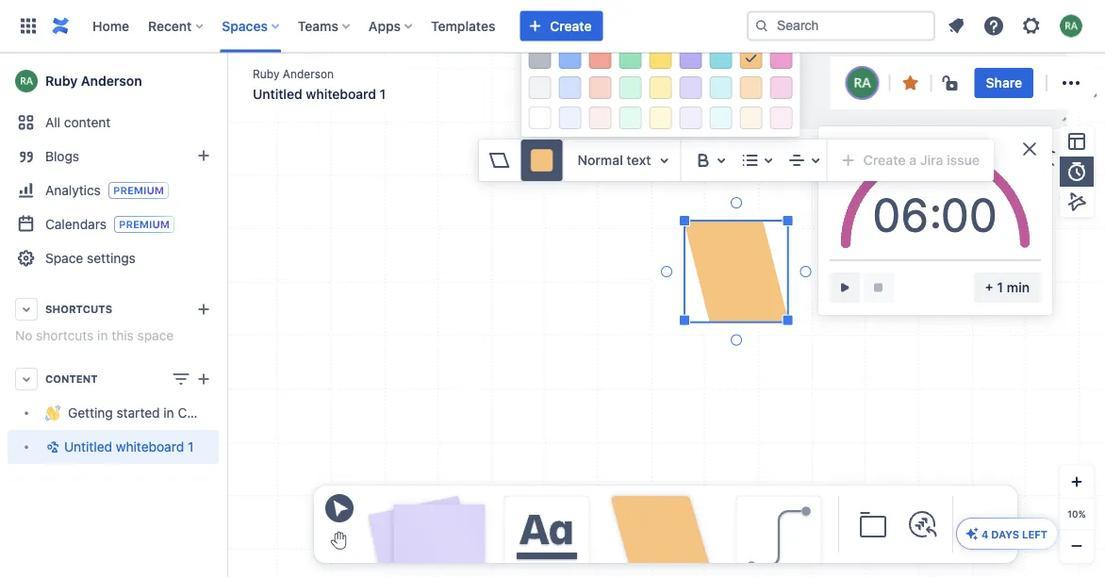 Task type: vqa. For each thing, say whether or not it's contained in the screenshot.
the "Bullet list ⌘⇧8" image
no



Task type: describe. For each thing, give the bounding box(es) containing it.
ruby for ruby anderson
[[45, 73, 77, 89]]

getting
[[68, 405, 113, 421]]

recent button
[[142, 11, 211, 41]]

premium image for calendars
[[114, 216, 174, 233]]

blogs
[[45, 149, 79, 164]]

banner containing home
[[0, 0, 1105, 53]]

appswitcher icon image
[[17, 15, 40, 37]]

1 inside ruby anderson untitled whiteboard 1
[[380, 86, 386, 102]]

blogs link
[[8, 140, 219, 174]]

this
[[112, 328, 134, 343]]

analytics link
[[8, 174, 219, 207]]

apps button
[[363, 11, 420, 41]]

confluence
[[178, 405, 247, 421]]

started
[[116, 405, 160, 421]]

recent
[[148, 18, 192, 33]]

1 inside 'space' element
[[188, 439, 194, 455]]

ruby anderson
[[45, 73, 142, 89]]

untitled inside ruby anderson untitled whiteboard 1
[[253, 86, 302, 102]]

whiteboard inside ruby anderson untitled whiteboard 1
[[306, 86, 376, 102]]

getting started in confluence link
[[8, 396, 247, 430]]

calendars
[[45, 216, 107, 232]]

templates
[[431, 18, 495, 33]]

untitled whiteboard 1
[[64, 439, 194, 455]]

home
[[92, 18, 129, 33]]

no shortcuts in this space
[[15, 328, 174, 343]]

no
[[15, 328, 32, 343]]

your profile and preferences image
[[1060, 15, 1083, 37]]

notification icon image
[[945, 15, 968, 37]]

tree inside 'space' element
[[8, 396, 247, 464]]

create
[[550, 18, 592, 33]]

all content link
[[8, 106, 219, 140]]

analytics
[[45, 182, 101, 198]]

4 days left
[[982, 528, 1048, 540]]

spaces button
[[216, 11, 287, 41]]

add shortcut image
[[192, 298, 215, 321]]

more actions image
[[1060, 72, 1083, 94]]

getting started in confluence
[[68, 405, 247, 421]]

shortcuts
[[45, 303, 112, 315]]

shortcuts button
[[8, 292, 219, 326]]

settings icon image
[[1020, 15, 1043, 37]]

change view image
[[170, 368, 192, 390]]

0 horizontal spatial ruby anderson link
[[8, 62, 219, 100]]

left
[[1022, 528, 1048, 540]]

premium image for analytics
[[108, 182, 169, 199]]

content button
[[8, 362, 219, 396]]



Task type: locate. For each thing, give the bounding box(es) containing it.
create content image
[[192, 368, 215, 390]]

shortcuts
[[36, 328, 94, 343]]

templates link
[[425, 11, 501, 41]]

premium image
[[108, 182, 169, 199], [114, 216, 174, 233]]

in for started
[[163, 405, 174, 421]]

1 vertical spatial premium image
[[114, 216, 174, 233]]

1 horizontal spatial in
[[163, 405, 174, 421]]

whiteboard inside tree
[[116, 439, 184, 455]]

1 vertical spatial 1
[[188, 439, 194, 455]]

0 horizontal spatial untitled
[[64, 439, 112, 455]]

anderson for ruby anderson
[[81, 73, 142, 89]]

space settings
[[45, 250, 136, 266]]

1 vertical spatial untitled
[[64, 439, 112, 455]]

banner
[[0, 0, 1105, 53]]

1 down global element
[[380, 86, 386, 102]]

ruby inside "ruby anderson" link
[[45, 73, 77, 89]]

create a blog image
[[192, 144, 215, 167]]

in right started
[[163, 405, 174, 421]]

premium image up space settings "link"
[[114, 216, 174, 233]]

ruby anderson link down teams on the top left of page
[[253, 65, 334, 82]]

1 horizontal spatial 1
[[380, 86, 386, 102]]

days
[[991, 528, 1019, 540]]

anderson
[[283, 67, 334, 80], [81, 73, 142, 89]]

share button
[[975, 68, 1034, 98]]

anderson inside ruby anderson untitled whiteboard 1
[[283, 67, 334, 80]]

ruby inside ruby anderson untitled whiteboard 1
[[253, 67, 280, 80]]

apps
[[369, 18, 401, 33]]

premium image up calendars link
[[108, 182, 169, 199]]

spaces
[[222, 18, 268, 33]]

1
[[380, 86, 386, 102], [188, 439, 194, 455]]

ruby anderson link up all content link
[[8, 62, 219, 100]]

space
[[137, 328, 174, 343]]

0 vertical spatial untitled
[[253, 86, 302, 102]]

1 horizontal spatial ruby anderson link
[[253, 65, 334, 82]]

1 horizontal spatial ruby
[[253, 67, 280, 80]]

content
[[45, 373, 98, 385]]

premium image inside analytics link
[[108, 182, 169, 199]]

1 horizontal spatial anderson
[[283, 67, 334, 80]]

in
[[97, 328, 108, 343], [163, 405, 174, 421]]

0 horizontal spatial in
[[97, 328, 108, 343]]

all
[[45, 115, 60, 130]]

ruby anderson untitled whiteboard 1
[[253, 67, 386, 102]]

in for shortcuts
[[97, 328, 108, 343]]

create button
[[520, 11, 603, 41]]

1 down confluence
[[188, 439, 194, 455]]

untitled down getting
[[64, 439, 112, 455]]

teams
[[298, 18, 338, 33]]

all content
[[45, 115, 111, 130]]

0 vertical spatial 1
[[380, 86, 386, 102]]

settings
[[87, 250, 136, 266]]

untitled
[[253, 86, 302, 102], [64, 439, 112, 455]]

anderson down teams on the top left of page
[[283, 67, 334, 80]]

search image
[[754, 18, 770, 33]]

in inside getting started in confluence link
[[163, 405, 174, 421]]

0 horizontal spatial whiteboard
[[116, 439, 184, 455]]

1 vertical spatial in
[[163, 405, 174, 421]]

0 horizontal spatial 1
[[188, 439, 194, 455]]

0 vertical spatial in
[[97, 328, 108, 343]]

share
[[986, 75, 1022, 91]]

tree containing getting started in confluence
[[8, 396, 247, 464]]

1 vertical spatial whiteboard
[[116, 439, 184, 455]]

ruby anderson image
[[848, 68, 878, 98]]

calendars link
[[8, 207, 219, 241]]

help icon image
[[983, 15, 1005, 37]]

1 horizontal spatial untitled
[[253, 86, 302, 102]]

content
[[64, 115, 111, 130]]

ruby up all
[[45, 73, 77, 89]]

untitled inside 'space' element
[[64, 439, 112, 455]]

ruby for ruby anderson untitled whiteboard 1
[[253, 67, 280, 80]]

global element
[[11, 0, 743, 52]]

whiteboard down getting started in confluence at bottom left
[[116, 439, 184, 455]]

anderson up all content link
[[81, 73, 142, 89]]

premium icon image
[[965, 526, 980, 541]]

0 horizontal spatial anderson
[[81, 73, 142, 89]]

home link
[[87, 11, 135, 41]]

0 horizontal spatial ruby
[[45, 73, 77, 89]]

no restrictions image
[[941, 72, 964, 94]]

in left this
[[97, 328, 108, 343]]

whiteboard down teams dropdown button
[[306, 86, 376, 102]]

teams button
[[292, 11, 357, 41]]

premium image inside calendars link
[[114, 216, 174, 233]]

4 days left button
[[957, 519, 1057, 549]]

anderson inside 'space' element
[[81, 73, 142, 89]]

space
[[45, 250, 83, 266]]

whiteboard
[[306, 86, 376, 102], [116, 439, 184, 455]]

Search field
[[747, 11, 936, 41]]

untitled right collapse sidebar image
[[253, 86, 302, 102]]

ruby right collapse sidebar image
[[253, 67, 280, 80]]

ruby anderson link
[[8, 62, 219, 100], [253, 65, 334, 82]]

ruby
[[253, 67, 280, 80], [45, 73, 77, 89]]

0 vertical spatial premium image
[[108, 182, 169, 199]]

tree
[[8, 396, 247, 464]]

1 horizontal spatial whiteboard
[[306, 86, 376, 102]]

4
[[982, 528, 989, 540]]

space settings link
[[8, 241, 219, 275]]

space element
[[0, 53, 247, 578]]

collapse sidebar image
[[206, 62, 247, 100]]

0 vertical spatial whiteboard
[[306, 86, 376, 102]]

anderson for ruby anderson untitled whiteboard 1
[[283, 67, 334, 80]]

untitled whiteboard 1 link
[[8, 430, 219, 464]]

unstar image
[[899, 72, 922, 94]]

confluence image
[[49, 15, 72, 37], [49, 15, 72, 37]]



